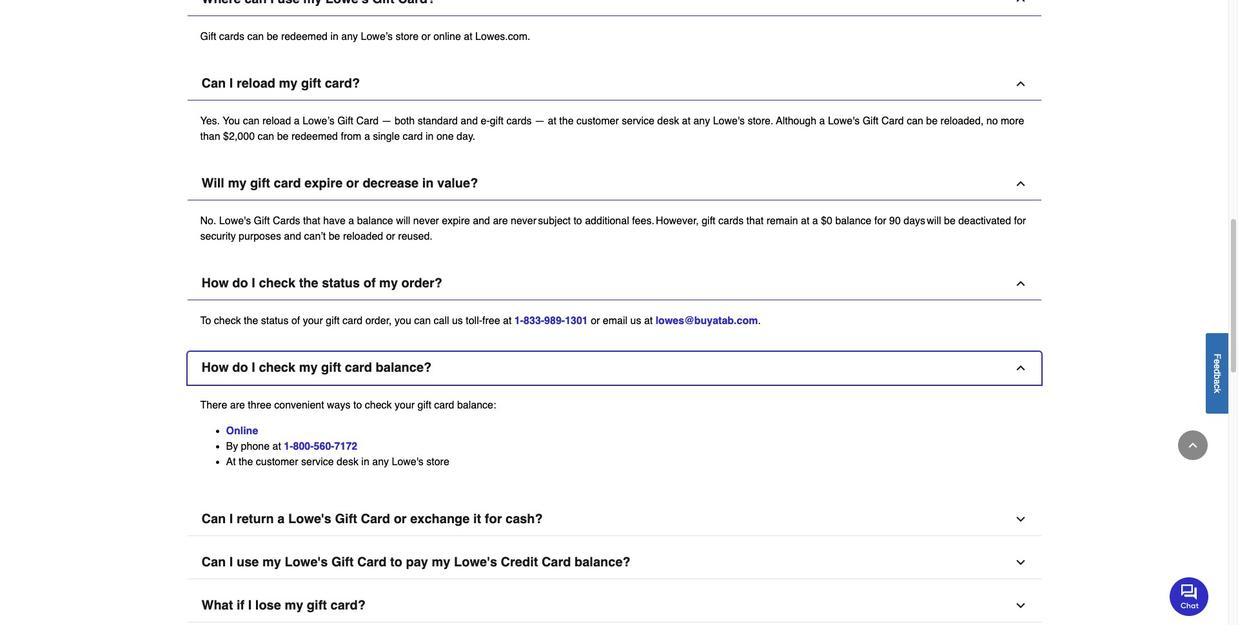 Task type: locate. For each thing, give the bounding box(es) containing it.
chevron up image
[[1014, 177, 1027, 190], [1014, 277, 1027, 290], [1014, 362, 1027, 375], [1187, 439, 1200, 452]]

store up exchange
[[426, 456, 449, 468]]

or
[[421, 31, 431, 42], [346, 176, 359, 191], [386, 231, 395, 242], [591, 315, 600, 327], [394, 512, 407, 527]]

how up the there
[[202, 360, 229, 375]]

0 vertical spatial service
[[622, 115, 655, 127]]

0 horizontal spatial to
[[353, 400, 362, 411]]

can inside can i use my lowe's gift card to pay my lowe's credit card balance? button
[[202, 555, 226, 570]]

1 vertical spatial chevron down image
[[1014, 600, 1027, 613]]

do down purposes
[[232, 276, 248, 291]]

chevron down image up chevron down icon in the bottom right of the page
[[1014, 513, 1027, 526]]

can i reload my gift card?
[[202, 76, 360, 91]]

1 horizontal spatial of
[[364, 276, 376, 291]]

service
[[622, 115, 655, 127], [301, 456, 334, 468]]

1 horizontal spatial balance?
[[575, 555, 631, 570]]

card inside "button"
[[274, 176, 301, 191]]

833-
[[524, 315, 544, 327]]

1 balance from the left
[[357, 215, 393, 227]]

i down purposes
[[252, 276, 255, 291]]

although
[[776, 115, 817, 127]]

0 horizontal spatial service
[[301, 456, 334, 468]]

can
[[247, 31, 264, 42], [243, 115, 260, 127], [907, 115, 923, 127], [258, 131, 274, 142], [414, 315, 431, 327]]

how do i check the status of my order?
[[202, 276, 442, 291]]

store
[[396, 31, 419, 42], [426, 456, 449, 468]]

2 vertical spatial to
[[390, 555, 402, 570]]

at
[[226, 456, 236, 468]]

the down can i reload my gift card? button
[[559, 115, 574, 127]]

gift inside 'no. lowe's gift cards that have a balance will never expire and are never subject to additional fees. however, gift cards that remain at a $0 balance for 90 days will be deactivated for security purposes and can't be reloaded or reused.'
[[254, 215, 270, 227]]

online by phone at 1-800-560-7172 at the customer service desk in any lowe's store
[[226, 426, 449, 468]]

and inside yes. you can reload a lowe's gift card — both standard and e-gift cards — at the customer service desk at any lowe's store. although a lowe's gift card can be reloaded, no more than $2,000 can be redeemed from a single card in one day.
[[461, 115, 478, 127]]

my
[[279, 76, 298, 91], [228, 176, 247, 191], [379, 276, 398, 291], [299, 360, 318, 375], [262, 555, 281, 570], [432, 555, 450, 570], [285, 598, 303, 613]]

1 chevron up image from the top
[[1014, 0, 1027, 6]]

1 horizontal spatial expire
[[442, 215, 470, 227]]

2 chevron up image from the top
[[1014, 77, 1027, 90]]

— right e-
[[535, 115, 545, 127]]

for right deactivated
[[1014, 215, 1026, 227]]

expire up have
[[305, 176, 343, 191]]

chevron up image
[[1014, 0, 1027, 6], [1014, 77, 1027, 90]]

1 horizontal spatial —
[[535, 115, 545, 127]]

1 vertical spatial customer
[[256, 456, 298, 468]]

yes.
[[200, 115, 220, 127]]

or right 1301
[[591, 315, 600, 327]]

no
[[987, 115, 998, 127]]

do inside how do i check my gift card balance? button
[[232, 360, 248, 375]]

or inside 'no. lowe's gift cards that have a balance will never expire and are never subject to additional fees. however, gift cards that remain at a $0 balance for 90 days will be deactivated for security purposes and can't be reloaded or reused.'
[[386, 231, 395, 242]]

0 horizontal spatial lowe's
[[303, 115, 335, 127]]

i inside how do i check my gift card balance? button
[[252, 360, 255, 375]]

1 vertical spatial do
[[232, 360, 248, 375]]

lowe's
[[361, 31, 393, 42], [303, 115, 335, 127]]

or left exchange
[[394, 512, 407, 527]]

store left online
[[396, 31, 419, 42]]

1 vertical spatial any
[[694, 115, 710, 127]]

1 horizontal spatial desk
[[657, 115, 679, 127]]

convenient
[[274, 400, 324, 411]]

my inside "button"
[[228, 176, 247, 191]]

check
[[259, 276, 295, 291], [214, 315, 241, 327], [259, 360, 295, 375], [365, 400, 392, 411]]

0 horizontal spatial —
[[382, 115, 392, 127]]

reload up you
[[237, 76, 275, 91]]

a
[[294, 115, 300, 127], [819, 115, 825, 127], [364, 131, 370, 142], [348, 215, 354, 227], [812, 215, 818, 227], [1212, 379, 1223, 384], [277, 512, 285, 527]]

0 vertical spatial card?
[[325, 76, 360, 91]]

1 vertical spatial store
[[426, 456, 449, 468]]

a down can i reload my gift card?
[[294, 115, 300, 127]]

i inside can i reload my gift card? button
[[229, 76, 233, 91]]

for left 90
[[874, 215, 886, 227]]

0 vertical spatial do
[[232, 276, 248, 291]]

3 can from the top
[[202, 555, 226, 570]]

status
[[322, 276, 360, 291], [261, 315, 289, 327]]

1 e from the top
[[1212, 359, 1223, 364]]

how up to
[[202, 276, 229, 291]]

0 horizontal spatial expire
[[305, 176, 343, 191]]

card down both
[[403, 131, 423, 142]]

for right it
[[485, 512, 502, 527]]

redeemed
[[281, 31, 328, 42], [291, 131, 338, 142]]

gift
[[301, 76, 321, 91], [490, 115, 504, 127], [250, 176, 270, 191], [702, 215, 716, 227], [326, 315, 340, 327], [321, 360, 341, 375], [418, 400, 431, 411], [307, 598, 327, 613]]

0 horizontal spatial any
[[341, 31, 358, 42]]

can inside can i return a lowe's gift card or exchange it for cash? button
[[202, 512, 226, 527]]

0 horizontal spatial that
[[303, 215, 320, 227]]

i up three
[[252, 360, 255, 375]]

redeemed inside yes. you can reload a lowe's gift card — both standard and e-gift cards — at the customer service desk at any lowe's store. although a lowe's gift card can be reloaded, no more than $2,000 can be redeemed from a single card in one day.
[[291, 131, 338, 142]]

0 horizontal spatial for
[[485, 512, 502, 527]]

0 vertical spatial customer
[[577, 115, 619, 127]]

0 horizontal spatial customer
[[256, 456, 298, 468]]

1 how from the top
[[202, 276, 229, 291]]

1 vertical spatial chevron up image
[[1014, 77, 1027, 90]]

do up three
[[232, 360, 248, 375]]

balance? down you
[[376, 360, 432, 375]]

desk inside yes. you can reload a lowe's gift card — both standard and e-gift cards — at the customer service desk at any lowe's store. although a lowe's gift card can be reloaded, no more than $2,000 can be redeemed from a single card in one day.
[[657, 115, 679, 127]]

status down how do i check the status of my order?
[[261, 315, 289, 327]]

2 vertical spatial cards
[[718, 215, 744, 227]]

customer down phone
[[256, 456, 298, 468]]

check right the ways at bottom left
[[365, 400, 392, 411]]

how do i check the status of my order? button
[[187, 268, 1041, 300]]

and up day.
[[461, 115, 478, 127]]

from
[[341, 131, 361, 142]]

desk inside the online by phone at 1-800-560-7172 at the customer service desk in any lowe's store
[[337, 456, 359, 468]]

service down can i reload my gift card? button
[[622, 115, 655, 127]]

balance? down can i return a lowe's gift card or exchange it for cash? button
[[575, 555, 631, 570]]

card?
[[325, 76, 360, 91], [331, 598, 366, 613]]

that up can't
[[303, 215, 320, 227]]

chat invite button image
[[1170, 577, 1209, 616]]

of down how do i check the status of my order?
[[291, 315, 300, 327]]

0 vertical spatial to
[[574, 215, 582, 227]]

1 can from the top
[[202, 76, 226, 91]]

1 horizontal spatial are
[[493, 215, 508, 227]]

us right the call
[[452, 315, 463, 327]]

you
[[223, 115, 240, 127]]

card up there are three convenient ways to check your gift card balance:
[[345, 360, 372, 375]]

chevron down image for what if i lose my gift card?
[[1014, 600, 1027, 613]]

are left the never subject
[[493, 215, 508, 227]]

reloaded
[[343, 231, 383, 242]]

can left use
[[202, 555, 226, 570]]

f e e d b a c k
[[1212, 354, 1223, 393]]

expire right never
[[442, 215, 470, 227]]

1 vertical spatial your
[[395, 400, 415, 411]]

2 can from the top
[[202, 512, 226, 527]]

0 vertical spatial chevron down image
[[1014, 513, 1027, 526]]

chevron down image down chevron down icon in the bottom right of the page
[[1014, 600, 1027, 613]]

2 horizontal spatial any
[[694, 115, 710, 127]]

0 vertical spatial can
[[202, 76, 226, 91]]

toll-
[[466, 315, 482, 327]]

a right although
[[819, 115, 825, 127]]

can up yes.
[[202, 76, 226, 91]]

card up cards
[[274, 176, 301, 191]]

chevron up image inside how do i check the status of my order? button
[[1014, 277, 1027, 290]]

there
[[200, 400, 227, 411]]

1 horizontal spatial that
[[747, 215, 764, 227]]

are
[[493, 215, 508, 227], [230, 400, 245, 411]]

1 vertical spatial and
[[473, 215, 490, 227]]

0 vertical spatial any
[[341, 31, 358, 42]]

i inside how do i check the status of my order? button
[[252, 276, 255, 291]]

0 vertical spatial how
[[202, 276, 229, 291]]

at inside 'no. lowe's gift cards that have a balance will never expire and are never subject to additional fees. however, gift cards that remain at a $0 balance for 90 days will be deactivated for security purposes and can't be reloaded or reused.'
[[801, 215, 810, 227]]

1 vertical spatial desk
[[337, 456, 359, 468]]

for
[[874, 215, 886, 227], [1014, 215, 1026, 227], [485, 512, 502, 527]]

status down the reloaded
[[322, 276, 360, 291]]

check down purposes
[[259, 276, 295, 291]]

0 vertical spatial status
[[322, 276, 360, 291]]

a right from
[[364, 131, 370, 142]]

reload inside yes. you can reload a lowe's gift card — both standard and e-gift cards — at the customer service desk at any lowe's store. although a lowe's gift card can be reloaded, no more than $2,000 can be redeemed from a single card in one day.
[[262, 115, 291, 127]]

balance right $0 on the top of the page
[[835, 215, 872, 227]]

chevron up image inside can i reload my gift card? button
[[1014, 77, 1027, 90]]

1 horizontal spatial 1-
[[515, 315, 524, 327]]

560-
[[314, 441, 334, 453]]

i up you
[[229, 76, 233, 91]]

f
[[1212, 354, 1223, 359]]

of up order, on the bottom left of page
[[364, 276, 376, 291]]

security
[[200, 231, 236, 242]]

0 horizontal spatial 1-
[[284, 441, 293, 453]]

redeemed up can i reload my gift card?
[[281, 31, 328, 42]]

f e e d b a c k button
[[1206, 333, 1229, 414]]

it
[[473, 512, 481, 527]]

chevron down image
[[1014, 513, 1027, 526], [1014, 600, 1027, 613]]

0 horizontal spatial desk
[[337, 456, 359, 468]]

chevron up image inside how do i check my gift card balance? button
[[1014, 362, 1027, 375]]

1 vertical spatial reload
[[262, 115, 291, 127]]

if
[[237, 598, 245, 613]]

0 horizontal spatial your
[[303, 315, 323, 327]]

or left online
[[421, 31, 431, 42]]

0 vertical spatial cards
[[219, 31, 244, 42]]

1 vertical spatial 1-
[[284, 441, 293, 453]]

$0
[[821, 215, 833, 227]]

1 vertical spatial service
[[301, 456, 334, 468]]

a left $0 on the top of the page
[[812, 215, 818, 227]]

lowe's inside can i return a lowe's gift card or exchange it for cash? button
[[288, 512, 331, 527]]

0 vertical spatial lowe's
[[361, 31, 393, 42]]

and for will my gift card expire or decrease in value?
[[473, 215, 490, 227]]

status inside button
[[322, 276, 360, 291]]

1 vertical spatial cards
[[507, 115, 532, 127]]

0 vertical spatial reload
[[237, 76, 275, 91]]

card
[[356, 115, 379, 127], [882, 115, 904, 127], [361, 512, 390, 527], [357, 555, 387, 570], [542, 555, 571, 570]]

0 vertical spatial store
[[396, 31, 419, 42]]

customer down can i reload my gift card? button
[[577, 115, 619, 127]]

customer
[[577, 115, 619, 127], [256, 456, 298, 468]]

cards inside yes. you can reload a lowe's gift card — both standard and e-gift cards — at the customer service desk at any lowe's store. although a lowe's gift card can be reloaded, no more than $2,000 can be redeemed from a single card in one day.
[[507, 115, 532, 127]]

1 vertical spatial balance?
[[575, 555, 631, 570]]

or left reused.
[[386, 231, 395, 242]]

0 vertical spatial desk
[[657, 115, 679, 127]]

are left three
[[230, 400, 245, 411]]

be
[[267, 31, 278, 42], [926, 115, 938, 127], [277, 131, 289, 142], [944, 215, 956, 227], [329, 231, 340, 242]]

1 horizontal spatial your
[[395, 400, 415, 411]]

chevron down image
[[1014, 556, 1027, 569]]

1 — from the left
[[382, 115, 392, 127]]

0 vertical spatial expire
[[305, 176, 343, 191]]

gift cards can be redeemed in any lowe's store or online at lowes.com.
[[200, 31, 530, 42]]

a right return
[[277, 512, 285, 527]]

balance
[[357, 215, 393, 227], [835, 215, 872, 227]]

card left balance:
[[434, 400, 454, 411]]

no. lowe's gift cards that have a balance will never expire and are never subject to additional fees. however, gift cards that remain at a $0 balance for 90 days will be deactivated for security purposes and can't be reloaded or reused.
[[200, 215, 1026, 242]]

can left the 'reloaded,'
[[907, 115, 923, 127]]

gift inside button
[[335, 512, 357, 527]]

i left return
[[229, 512, 233, 527]]

reload down can i reload my gift card?
[[262, 115, 291, 127]]

2 horizontal spatial to
[[574, 215, 582, 227]]

balance:
[[457, 400, 496, 411]]

2 horizontal spatial cards
[[718, 215, 744, 227]]

.
[[758, 315, 761, 327]]

reload
[[237, 76, 275, 91], [262, 115, 291, 127]]

1 horizontal spatial for
[[874, 215, 886, 227]]

balance?
[[376, 360, 432, 375], [575, 555, 631, 570]]

0 horizontal spatial are
[[230, 400, 245, 411]]

the
[[559, 115, 574, 127], [299, 276, 318, 291], [244, 315, 258, 327], [239, 456, 253, 468]]

gift
[[200, 31, 216, 42], [337, 115, 353, 127], [863, 115, 879, 127], [254, 215, 270, 227], [335, 512, 357, 527], [331, 555, 354, 570]]

remain
[[767, 215, 798, 227]]

0 vertical spatial of
[[364, 276, 376, 291]]

0 vertical spatial and
[[461, 115, 478, 127]]

chevron up image for gift cards can be redeemed in any lowe's store or online at lowes.com.
[[1014, 0, 1027, 6]]

1- right the free
[[515, 315, 524, 327]]

1 horizontal spatial balance
[[835, 215, 872, 227]]

e-
[[481, 115, 490, 127]]

1 vertical spatial status
[[261, 315, 289, 327]]

0 horizontal spatial balance?
[[376, 360, 432, 375]]

the right at
[[239, 456, 253, 468]]

three
[[248, 400, 271, 411]]

0 horizontal spatial store
[[396, 31, 419, 42]]

lowe's inside the online by phone at 1-800-560-7172 at the customer service desk in any lowe's store
[[392, 456, 424, 468]]

service down 1-800-560-7172 link at the bottom left of page
[[301, 456, 334, 468]]

1 horizontal spatial status
[[322, 276, 360, 291]]

2 us from the left
[[630, 315, 641, 327]]

chevron up image for will my gift card expire or decrease in value?
[[1014, 177, 1027, 190]]

0 horizontal spatial of
[[291, 315, 300, 327]]

1 vertical spatial card?
[[331, 598, 366, 613]]

e up b
[[1212, 364, 1223, 369]]

1 vertical spatial redeemed
[[291, 131, 338, 142]]

1 vertical spatial lowe's
[[303, 115, 335, 127]]

1 horizontal spatial cards
[[507, 115, 532, 127]]

1 vertical spatial how
[[202, 360, 229, 375]]

will
[[396, 215, 410, 227]]

1 vertical spatial expire
[[442, 215, 470, 227]]

or left decrease
[[346, 176, 359, 191]]

— up single at the top left of the page
[[382, 115, 392, 127]]

chevron up image for how do i check the status of my order?
[[1014, 277, 1027, 290]]

1 horizontal spatial customer
[[577, 115, 619, 127]]

us
[[452, 315, 463, 327], [630, 315, 641, 327]]

the down can't
[[299, 276, 318, 291]]

phone
[[241, 441, 270, 453]]

1- right phone
[[284, 441, 293, 453]]

1 horizontal spatial service
[[622, 115, 655, 127]]

can left return
[[202, 512, 226, 527]]

1 do from the top
[[232, 276, 248, 291]]

i left use
[[229, 555, 233, 570]]

0 vertical spatial balance?
[[376, 360, 432, 375]]

i right if
[[248, 598, 252, 613]]

and down value?
[[473, 215, 490, 227]]

2 chevron down image from the top
[[1014, 600, 1027, 613]]

be up can i reload my gift card?
[[267, 31, 278, 42]]

i inside what if i lose my gift card? button
[[248, 598, 252, 613]]

what
[[202, 598, 233, 613]]

or inside button
[[394, 512, 407, 527]]

what if i lose my gift card?
[[202, 598, 366, 613]]

can inside can i reload my gift card? button
[[202, 76, 226, 91]]

chevron up image inside "will my gift card expire or decrease in value?" "button"
[[1014, 177, 1027, 190]]

1 chevron down image from the top
[[1014, 513, 1027, 526]]

can up can i reload my gift card?
[[247, 31, 264, 42]]

be down have
[[329, 231, 340, 242]]

800-
[[293, 441, 314, 453]]

card inside button
[[345, 360, 372, 375]]

2 do from the top
[[232, 360, 248, 375]]

in inside yes. you can reload a lowe's gift card — both standard and e-gift cards — at the customer service desk at any lowe's store. although a lowe's gift card can be reloaded, no more than $2,000 can be redeemed from a single card in one day.
[[426, 131, 434, 142]]

the inside yes. you can reload a lowe's gift card — both standard and e-gift cards — at the customer service desk at any lowe's store. although a lowe's gift card can be reloaded, no more than $2,000 can be redeemed from a single card in one day.
[[559, 115, 574, 127]]

1 horizontal spatial to
[[390, 555, 402, 570]]

2 how from the top
[[202, 360, 229, 375]]

and for can i reload my gift card?
[[461, 115, 478, 127]]

0 horizontal spatial us
[[452, 315, 463, 327]]

that
[[303, 215, 320, 227], [747, 215, 764, 227]]

to left additional
[[574, 215, 582, 227]]

i
[[229, 76, 233, 91], [252, 276, 255, 291], [252, 360, 255, 375], [229, 512, 233, 527], [229, 555, 233, 570], [248, 598, 252, 613]]

customer inside the online by phone at 1-800-560-7172 at the customer service desk in any lowe's store
[[256, 456, 298, 468]]

chevron down image inside what if i lose my gift card? button
[[1014, 600, 1027, 613]]

e up d
[[1212, 359, 1223, 364]]

1301
[[565, 315, 588, 327]]

order?
[[401, 276, 442, 291]]

can right $2,000
[[258, 131, 274, 142]]

a up k in the right of the page
[[1212, 379, 1223, 384]]

cards
[[219, 31, 244, 42], [507, 115, 532, 127], [718, 215, 744, 227]]

do
[[232, 276, 248, 291], [232, 360, 248, 375]]

in inside the online by phone at 1-800-560-7172 at the customer service desk in any lowe's store
[[361, 456, 369, 468]]

that left remain
[[747, 215, 764, 227]]

2 vertical spatial any
[[372, 456, 389, 468]]

1 vertical spatial can
[[202, 512, 226, 527]]

do inside how do i check the status of my order? button
[[232, 276, 248, 291]]

standard
[[418, 115, 458, 127]]

balance up the reloaded
[[357, 215, 393, 227]]

us right the email
[[630, 315, 641, 327]]

1 horizontal spatial us
[[630, 315, 641, 327]]

redeemed left from
[[291, 131, 338, 142]]

be left the 'reloaded,'
[[926, 115, 938, 127]]

chevron down image inside can i return a lowe's gift card or exchange it for cash? button
[[1014, 513, 1027, 526]]

to right the ways at bottom left
[[353, 400, 362, 411]]

and down cards
[[284, 231, 301, 242]]

0 vertical spatial are
[[493, 215, 508, 227]]

0 horizontal spatial balance
[[357, 215, 393, 227]]

0 vertical spatial chevron up image
[[1014, 0, 1027, 6]]

your
[[303, 315, 323, 327], [395, 400, 415, 411]]

d
[[1212, 369, 1223, 374]]

card
[[403, 131, 423, 142], [274, 176, 301, 191], [342, 315, 363, 327], [345, 360, 372, 375], [434, 400, 454, 411]]

to left pay on the left bottom of the page
[[390, 555, 402, 570]]

1 vertical spatial to
[[353, 400, 362, 411]]

1 horizontal spatial store
[[426, 456, 449, 468]]

1 horizontal spatial any
[[372, 456, 389, 468]]

can
[[202, 76, 226, 91], [202, 512, 226, 527], [202, 555, 226, 570]]

2 vertical spatial can
[[202, 555, 226, 570]]

store inside the online by phone at 1-800-560-7172 at the customer service desk in any lowe's store
[[426, 456, 449, 468]]

0 vertical spatial 1-
[[515, 315, 524, 327]]

by
[[226, 441, 238, 453]]



Task type: vqa. For each thing, say whether or not it's contained in the screenshot.
proper
no



Task type: describe. For each thing, give the bounding box(es) containing it.
can i reload my gift card? button
[[187, 68, 1041, 100]]

to
[[200, 315, 211, 327]]

lose
[[255, 598, 281, 613]]

can for can i use my lowe's gift card to pay my lowe's credit card balance?
[[202, 555, 226, 570]]

1- inside the online by phone at 1-800-560-7172 at the customer service desk in any lowe's store
[[284, 441, 293, 453]]

one
[[437, 131, 454, 142]]

scroll to top element
[[1178, 431, 1208, 460]]

can i use my lowe's gift card to pay my lowe's credit card balance? button
[[187, 547, 1041, 580]]

pay
[[406, 555, 428, 570]]

gift inside button
[[331, 555, 354, 570]]

use
[[237, 555, 259, 570]]

1 us from the left
[[452, 315, 463, 327]]

to inside can i use my lowe's gift card to pay my lowe's credit card balance? button
[[390, 555, 402, 570]]

how for how do i check my gift card balance?
[[202, 360, 229, 375]]

cards inside 'no. lowe's gift cards that have a balance will never expire and are never subject to additional fees. however, gift cards that remain at a $0 balance for 90 days will be deactivated for security purposes and can't be reloaded or reused.'
[[718, 215, 744, 227]]

fees. however,
[[632, 215, 699, 227]]

will
[[202, 176, 224, 191]]

can i return a lowe's gift card or exchange it for cash? button
[[187, 504, 1041, 536]]

value?
[[437, 176, 478, 191]]

lowes.com.
[[475, 31, 530, 42]]

chevron up image for yes. you can reload a lowe's gift card — both standard and e-gift cards — at the customer service desk at any lowe's store. although a lowe's gift card can be reloaded, no more than $2,000 can be redeemed from a single card in one day.
[[1014, 77, 1027, 90]]

single
[[373, 131, 400, 142]]

do for how do i check my gift card balance?
[[232, 360, 248, 375]]

email
[[603, 315, 628, 327]]

store.
[[748, 115, 773, 127]]

what if i lose my gift card? button
[[187, 590, 1041, 623]]

can i return a lowe's gift card or exchange it for cash?
[[202, 512, 543, 527]]

cards
[[273, 215, 300, 227]]

lowe's inside 'no. lowe's gift cards that have a balance will never expire and are never subject to additional fees. however, gift cards that remain at a $0 balance for 90 days will be deactivated for security purposes and can't be reloaded or reused.'
[[219, 215, 251, 227]]

2 balance from the left
[[835, 215, 872, 227]]

0 horizontal spatial status
[[261, 315, 289, 327]]

you
[[395, 315, 411, 327]]

any inside the online by phone at 1-800-560-7172 at the customer service desk in any lowe's store
[[372, 456, 389, 468]]

never
[[413, 215, 439, 227]]

how do i check my gift card balance? button
[[187, 352, 1041, 385]]

how for how do i check the status of my order?
[[202, 276, 229, 291]]

both
[[395, 115, 415, 127]]

can up $2,000
[[243, 115, 260, 127]]

check up three
[[259, 360, 295, 375]]

yes. you can reload a lowe's gift card — both standard and e-gift cards — at the customer service desk at any lowe's store. although a lowe's gift card can be reloaded, no more than $2,000 can be redeemed from a single card in one day.
[[200, 115, 1024, 142]]

2 — from the left
[[535, 115, 545, 127]]

i inside can i use my lowe's gift card to pay my lowe's credit card balance? button
[[229, 555, 233, 570]]

be right days will
[[944, 215, 956, 227]]

$2,000
[[223, 131, 255, 142]]

a right have
[[348, 215, 354, 227]]

or inside "button"
[[346, 176, 359, 191]]

call
[[434, 315, 449, 327]]

reload inside button
[[237, 76, 275, 91]]

decrease
[[363, 176, 419, 191]]

1-833-989-1301 link
[[515, 315, 588, 327]]

reused.
[[398, 231, 433, 242]]

90
[[889, 215, 901, 227]]

i inside can i return a lowe's gift card or exchange it for cash? button
[[229, 512, 233, 527]]

online
[[226, 426, 258, 437]]

2 e from the top
[[1212, 364, 1223, 369]]

additional
[[585, 215, 629, 227]]

7172
[[334, 441, 357, 453]]

exchange
[[410, 512, 470, 527]]

of inside button
[[364, 276, 376, 291]]

do for how do i check the status of my order?
[[232, 276, 248, 291]]

for inside button
[[485, 512, 502, 527]]

gift inside yes. you can reload a lowe's gift card — both standard and e-gift cards — at the customer service desk at any lowe's store. although a lowe's gift card can be reloaded, no more than $2,000 can be redeemed from a single card in one day.
[[490, 115, 504, 127]]

never subject
[[511, 215, 571, 227]]

lowes@buyatab.com link
[[656, 315, 758, 327]]

1 horizontal spatial lowe's
[[361, 31, 393, 42]]

can for can i return a lowe's gift card or exchange it for cash?
[[202, 512, 226, 527]]

chevron up image inside the scroll to top element
[[1187, 439, 1200, 452]]

order,
[[365, 315, 392, 327]]

0 vertical spatial redeemed
[[281, 31, 328, 42]]

the right to
[[244, 315, 258, 327]]

to check the status of your gift card order, you can call us toll-free at 1-833-989-1301 or email us at lowes@buyatab.com .
[[200, 315, 761, 327]]

card inside button
[[361, 512, 390, 527]]

at inside the online by phone at 1-800-560-7172 at the customer service desk in any lowe's store
[[273, 441, 281, 453]]

can't
[[304, 231, 326, 242]]

online
[[433, 31, 461, 42]]

2 that from the left
[[747, 215, 764, 227]]

lowes@buyatab.com
[[656, 315, 758, 327]]

can i use my lowe's gift card to pay my lowe's credit card balance?
[[202, 555, 631, 570]]

no.
[[200, 215, 216, 227]]

gift inside "button"
[[250, 176, 270, 191]]

cash?
[[506, 512, 543, 527]]

expire inside "will my gift card expire or decrease in value?" "button"
[[305, 176, 343, 191]]

be right $2,000
[[277, 131, 289, 142]]

to inside 'no. lowe's gift cards that have a balance will never expire and are never subject to additional fees. however, gift cards that remain at a $0 balance for 90 days will be deactivated for security purposes and can't be reloaded or reused.'
[[574, 215, 582, 227]]

ways
[[327, 400, 351, 411]]

1 vertical spatial are
[[230, 400, 245, 411]]

any inside yes. you can reload a lowe's gift card — both standard and e-gift cards — at the customer service desk at any lowe's store. although a lowe's gift card can be reloaded, no more than $2,000 can be redeemed from a single card in one day.
[[694, 115, 710, 127]]

1-800-560-7172 link
[[284, 441, 357, 453]]

how do i check my gift card balance?
[[202, 360, 432, 375]]

have
[[323, 215, 346, 227]]

day.
[[457, 131, 475, 142]]

in inside "button"
[[422, 176, 434, 191]]

chevron down image for can i return a lowe's gift card or exchange it for cash?
[[1014, 513, 1027, 526]]

check right to
[[214, 315, 241, 327]]

are inside 'no. lowe's gift cards that have a balance will never expire and are never subject to additional fees. however, gift cards that remain at a $0 balance for 90 days will be deactivated for security purposes and can't be reloaded or reused.'
[[493, 215, 508, 227]]

2 horizontal spatial for
[[1014, 215, 1026, 227]]

deactivated
[[958, 215, 1011, 227]]

lowe's inside yes. you can reload a lowe's gift card — both standard and e-gift cards — at the customer service desk at any lowe's store. although a lowe's gift card can be reloaded, no more than $2,000 can be redeemed from a single card in one day.
[[303, 115, 335, 127]]

card inside yes. you can reload a lowe's gift card — both standard and e-gift cards — at the customer service desk at any lowe's store. although a lowe's gift card can be reloaded, no more than $2,000 can be redeemed from a single card in one day.
[[403, 131, 423, 142]]

the inside the online by phone at 1-800-560-7172 at the customer service desk in any lowe's store
[[239, 456, 253, 468]]

days will
[[904, 215, 941, 227]]

expire inside 'no. lowe's gift cards that have a balance will never expire and are never subject to additional fees. however, gift cards that remain at a $0 balance for 90 days will be deactivated for security purposes and can't be reloaded or reused.'
[[442, 215, 470, 227]]

b
[[1212, 374, 1223, 379]]

return
[[237, 512, 274, 527]]

free
[[482, 315, 500, 327]]

can for can i reload my gift card?
[[202, 76, 226, 91]]

chevron up image for how do i check my gift card balance?
[[1014, 362, 1027, 375]]

will my gift card expire or decrease in value?
[[202, 176, 478, 191]]

card left order, on the bottom left of page
[[342, 315, 363, 327]]

can left the call
[[414, 315, 431, 327]]

0 horizontal spatial cards
[[219, 31, 244, 42]]

1 vertical spatial of
[[291, 315, 300, 327]]

customer inside yes. you can reload a lowe's gift card — both standard and e-gift cards — at the customer service desk at any lowe's store. although a lowe's gift card can be reloaded, no more than $2,000 can be redeemed from a single card in one day.
[[577, 115, 619, 127]]

will my gift card expire or decrease in value? button
[[187, 168, 1041, 200]]

more
[[1001, 115, 1024, 127]]

2 vertical spatial and
[[284, 231, 301, 242]]

service inside the online by phone at 1-800-560-7172 at the customer service desk in any lowe's store
[[301, 456, 334, 468]]

gift inside 'no. lowe's gift cards that have a balance will never expire and are never subject to additional fees. however, gift cards that remain at a $0 balance for 90 days will be deactivated for security purposes and can't be reloaded or reused.'
[[702, 215, 716, 227]]

than
[[200, 131, 220, 142]]

989-
[[544, 315, 565, 327]]

service inside yes. you can reload a lowe's gift card — both standard and e-gift cards — at the customer service desk at any lowe's store. although a lowe's gift card can be reloaded, no more than $2,000 can be redeemed from a single card in one day.
[[622, 115, 655, 127]]

k
[[1212, 389, 1223, 393]]

there are three convenient ways to check your gift card balance:
[[200, 400, 499, 411]]

the inside button
[[299, 276, 318, 291]]

0 vertical spatial your
[[303, 315, 323, 327]]

online link
[[226, 426, 258, 437]]

1 that from the left
[[303, 215, 320, 227]]

credit
[[501, 555, 538, 570]]

purposes
[[239, 231, 281, 242]]



